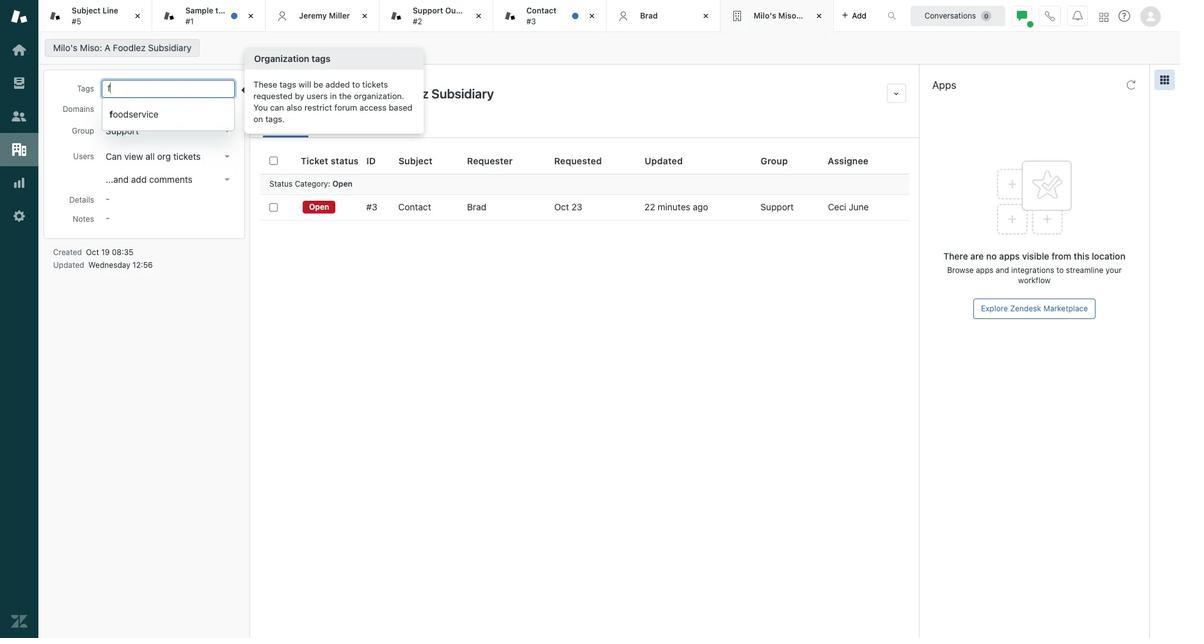 Task type: locate. For each thing, give the bounding box(es) containing it.
arrow down image inside can view all org tickets button
[[225, 156, 230, 158]]

2 close image from the left
[[245, 10, 257, 22]]

f
[[109, 109, 113, 120]]

...and add comments
[[106, 174, 193, 185]]

users
[[307, 91, 328, 101]]

1 vertical spatial tags
[[280, 79, 296, 89]]

to down the from
[[1057, 266, 1064, 275]]

#5
[[72, 16, 81, 26]]

restrict
[[304, 102, 332, 112]]

subject inside the subject line #5
[[72, 6, 100, 15]]

0 horizontal spatial subject
[[72, 6, 100, 15]]

1 vertical spatial updated
[[53, 261, 84, 270]]

customers image
[[11, 108, 28, 125]]

tickets (1)
[[263, 122, 308, 133]]

#2
[[413, 16, 422, 26]]

#3 inside contact #3
[[526, 16, 536, 26]]

open right :
[[332, 179, 353, 189]]

tab
[[38, 0, 152, 32], [380, 0, 493, 32], [493, 0, 607, 32], [721, 0, 834, 32]]

to right added
[[352, 79, 360, 89]]

- field
[[102, 81, 234, 95]]

0 vertical spatial oct
[[554, 202, 569, 212]]

from
[[1052, 251, 1072, 262]]

0 horizontal spatial oct
[[86, 248, 99, 257]]

close image for first tab from right
[[813, 10, 826, 22]]

add inside dropdown button
[[852, 11, 867, 20]]

open down category
[[309, 202, 329, 212]]

can view all org tickets
[[106, 151, 201, 162]]

details
[[69, 195, 94, 205]]

tags
[[312, 53, 331, 64], [280, 79, 296, 89]]

tickets right org on the left of the page
[[173, 151, 201, 162]]

close image for subject line
[[131, 10, 144, 22]]

main element
[[0, 0, 38, 639]]

1 vertical spatial tickets
[[173, 151, 201, 162]]

1 horizontal spatial #3
[[526, 16, 536, 26]]

0 horizontal spatial tags
[[280, 79, 296, 89]]

explore
[[981, 304, 1008, 314]]

arrow down image inside support button
[[225, 130, 230, 132]]

contact link
[[398, 202, 431, 213]]

based
[[389, 102, 412, 112]]

organizations image
[[11, 141, 28, 158]]

your
[[1106, 266, 1122, 275]]

1 horizontal spatial to
[[1057, 266, 1064, 275]]

brad up secondary element
[[640, 11, 658, 20]]

minutes
[[658, 202, 691, 212]]

group
[[72, 126, 94, 136], [761, 155, 788, 166]]

tickets inside these tags will be added to tickets requested by users in the organization. you can also restrict forum access based on tags.
[[362, 79, 388, 89]]

1 vertical spatial oct
[[86, 248, 99, 257]]

tags
[[77, 84, 94, 93]]

get started image
[[11, 42, 28, 58]]

related link
[[390, 121, 423, 138]]

open
[[332, 179, 353, 189], [309, 202, 329, 212]]

0 vertical spatial contact
[[526, 6, 556, 15]]

1 vertical spatial apps
[[976, 266, 994, 275]]

1 horizontal spatial brad
[[640, 11, 658, 20]]

0 vertical spatial add
[[852, 11, 867, 20]]

0 vertical spatial arrow down image
[[225, 130, 230, 132]]

arrow down image for can view all org tickets
[[225, 156, 230, 158]]

updated
[[645, 155, 683, 166], [53, 261, 84, 270]]

contact for contact
[[398, 202, 431, 212]]

1 horizontal spatial close image
[[245, 10, 257, 22]]

close image for the brad tab
[[699, 10, 712, 22]]

close image right #2
[[472, 10, 485, 22]]

None text field
[[294, 84, 882, 103]]

apps up and
[[999, 251, 1020, 262]]

4 close image from the left
[[813, 10, 826, 22]]

outreach
[[445, 6, 480, 15]]

1 horizontal spatial apps
[[999, 251, 1020, 262]]

close image inside jeremy miller 'tab'
[[358, 10, 371, 22]]

19
[[101, 248, 110, 257]]

0 vertical spatial group
[[72, 126, 94, 136]]

brad down requester
[[467, 202, 486, 212]]

1 vertical spatial to
[[1057, 266, 1064, 275]]

1 vertical spatial brad
[[467, 202, 486, 212]]

oct left 19
[[86, 248, 99, 257]]

support left ceci
[[761, 202, 794, 212]]

0 horizontal spatial brad
[[467, 202, 486, 212]]

1 horizontal spatial group
[[761, 155, 788, 166]]

integrations
[[1011, 266, 1055, 275]]

close image inside #1 tab
[[245, 10, 257, 22]]

support inside the support outreach #2
[[413, 6, 443, 15]]

0 horizontal spatial apps
[[976, 266, 994, 275]]

close image
[[358, 10, 371, 22], [586, 10, 599, 22], [699, 10, 712, 22], [813, 10, 826, 22]]

zendesk products image
[[1100, 12, 1109, 21]]

and
[[996, 266, 1009, 275]]

...and add comments button
[[102, 171, 235, 189]]

1 vertical spatial support
[[106, 125, 139, 136]]

be
[[313, 79, 323, 89]]

support down the f
[[106, 125, 139, 136]]

contact inside tab
[[526, 6, 556, 15]]

1 vertical spatial arrow down image
[[225, 156, 230, 158]]

oct left 23
[[554, 202, 569, 212]]

3 close image from the left
[[699, 10, 712, 22]]

by
[[295, 91, 304, 101]]

Select All Tickets checkbox
[[269, 157, 278, 165]]

0 vertical spatial support
[[413, 6, 443, 15]]

1 horizontal spatial support
[[413, 6, 443, 15]]

0 vertical spatial brad
[[640, 11, 658, 20]]

support up #2
[[413, 6, 443, 15]]

subject
[[72, 6, 100, 15], [399, 155, 433, 166]]

close image
[[131, 10, 144, 22], [245, 10, 257, 22], [472, 10, 485, 22]]

3 close image from the left
[[472, 10, 485, 22]]

0 vertical spatial tickets
[[362, 79, 388, 89]]

add
[[852, 11, 867, 20], [131, 174, 147, 185]]

added
[[326, 79, 350, 89]]

ticket status
[[301, 155, 359, 166]]

assignee
[[828, 155, 869, 166]]

1 horizontal spatial tags
[[312, 53, 331, 64]]

2 horizontal spatial close image
[[472, 10, 485, 22]]

on
[[253, 114, 263, 124]]

0 vertical spatial to
[[352, 79, 360, 89]]

1 vertical spatial add
[[131, 174, 147, 185]]

0 horizontal spatial contact
[[398, 202, 431, 212]]

1 horizontal spatial contact
[[526, 6, 556, 15]]

tickets up organization.
[[362, 79, 388, 89]]

0 horizontal spatial support
[[106, 125, 139, 136]]

you
[[253, 102, 268, 112]]

2 close image from the left
[[586, 10, 599, 22]]

0 vertical spatial subject
[[72, 6, 100, 15]]

#3
[[526, 16, 536, 26], [366, 202, 377, 212]]

contact for contact #3
[[526, 6, 556, 15]]

forum
[[334, 102, 357, 112]]

will
[[299, 79, 311, 89]]

browse
[[947, 266, 974, 275]]

subject up "#5"
[[72, 6, 100, 15]]

tags up by
[[280, 79, 296, 89]]

arrow down image
[[225, 130, 230, 132], [225, 156, 230, 158]]

updated up minutes
[[645, 155, 683, 166]]

1 horizontal spatial updated
[[645, 155, 683, 166]]

1 vertical spatial group
[[761, 155, 788, 166]]

08:35
[[112, 248, 133, 257]]

tickets inside button
[[173, 151, 201, 162]]

notifications image
[[1073, 11, 1083, 21]]

jeremy miller tab
[[266, 0, 380, 32]]

2 arrow down image from the top
[[225, 156, 230, 158]]

1 vertical spatial #3
[[366, 202, 377, 212]]

tags inside these tags will be added to tickets requested by users in the organization. you can also restrict forum access based on tags.
[[280, 79, 296, 89]]

2 vertical spatial support
[[761, 202, 794, 212]]

1 horizontal spatial subject
[[399, 155, 433, 166]]

0 vertical spatial tags
[[312, 53, 331, 64]]

tickets (1) link
[[263, 121, 308, 138]]

3 tab from the left
[[493, 0, 607, 32]]

all
[[145, 151, 155, 162]]

None checkbox
[[269, 203, 278, 212]]

org
[[157, 151, 171, 162]]

0 horizontal spatial group
[[72, 126, 94, 136]]

related
[[390, 122, 421, 133]]

subject line #5
[[72, 6, 118, 26]]

0 horizontal spatial close image
[[131, 10, 144, 22]]

1 horizontal spatial tickets
[[362, 79, 388, 89]]

subject down related link
[[399, 155, 433, 166]]

1 horizontal spatial oct
[[554, 202, 569, 212]]

0 horizontal spatial to
[[352, 79, 360, 89]]

close image up "organization"
[[245, 10, 257, 22]]

brad inside the brad tab
[[640, 11, 658, 20]]

tickets
[[362, 79, 388, 89], [173, 151, 201, 162]]

1 horizontal spatial open
[[332, 179, 353, 189]]

close image inside the brad tab
[[699, 10, 712, 22]]

to inside there are no apps visible from this location browse apps and integrations to streamline your workflow
[[1057, 266, 1064, 275]]

reporting image
[[11, 175, 28, 191]]

2 tab from the left
[[380, 0, 493, 32]]

1 horizontal spatial add
[[852, 11, 867, 20]]

workflow
[[1018, 276, 1051, 285]]

0 horizontal spatial add
[[131, 174, 147, 185]]

organization.
[[354, 91, 404, 101]]

explore zendesk marketplace
[[981, 304, 1088, 314]]

1 close image from the left
[[358, 10, 371, 22]]

also
[[286, 102, 302, 112]]

wednesday
[[88, 261, 130, 270]]

...and
[[106, 174, 129, 185]]

milo's
[[53, 42, 78, 53]]

oct inside created oct 19 08:35 updated wednesday 12:56
[[86, 248, 99, 257]]

grid
[[250, 148, 919, 639]]

1 vertical spatial contact
[[398, 202, 431, 212]]

apps
[[999, 251, 1020, 262], [976, 266, 994, 275]]

visible
[[1022, 251, 1049, 262]]

ticket
[[301, 155, 328, 166]]

0 horizontal spatial #3
[[366, 202, 377, 212]]

close image right the line
[[131, 10, 144, 22]]

tabs tab list
[[38, 0, 874, 32]]

comments
[[149, 174, 193, 185]]

1 arrow down image from the top
[[225, 130, 230, 132]]

1 vertical spatial subject
[[399, 155, 433, 166]]

support inside button
[[106, 125, 139, 136]]

22 minutes ago
[[645, 202, 708, 212]]

0 horizontal spatial tickets
[[173, 151, 201, 162]]

0 vertical spatial open
[[332, 179, 353, 189]]

tags for organization
[[312, 53, 331, 64]]

tags up be
[[312, 53, 331, 64]]

to
[[352, 79, 360, 89], [1057, 266, 1064, 275]]

1 tab from the left
[[38, 0, 152, 32]]

0 horizontal spatial open
[[309, 202, 329, 212]]

can
[[270, 102, 284, 112]]

updated down created
[[53, 261, 84, 270]]

1 close image from the left
[[131, 10, 144, 22]]

0 vertical spatial #3
[[526, 16, 536, 26]]

apps down no
[[976, 266, 994, 275]]

0 horizontal spatial updated
[[53, 261, 84, 270]]



Task type: vqa. For each thing, say whether or not it's contained in the screenshot.
to inside the These Tags Will Be Added To Tickets Requested By Users In The Organization. You Can Also Restrict Forum Access Based On Tags.
yes



Task type: describe. For each thing, give the bounding box(es) containing it.
id
[[367, 155, 376, 166]]

#1
[[185, 16, 194, 26]]

0 vertical spatial updated
[[645, 155, 683, 166]]

users
[[73, 152, 94, 161]]

in
[[330, 91, 337, 101]]

miller
[[329, 11, 350, 20]]

there
[[944, 251, 968, 262]]

jeremy miller
[[299, 11, 350, 20]]

jeremy
[[299, 11, 327, 20]]

close image for jeremy miller 'tab'
[[358, 10, 371, 22]]

1 vertical spatial open
[[309, 202, 329, 212]]

requester
[[467, 155, 513, 166]]

created
[[53, 248, 82, 257]]

tab containing support outreach
[[380, 0, 493, 32]]

none checkbox inside grid
[[269, 203, 278, 212]]

12:56
[[133, 261, 153, 270]]

tab containing contact
[[493, 0, 607, 32]]

brad tab
[[607, 0, 721, 32]]

requested
[[253, 91, 293, 101]]

tab containing subject line
[[38, 0, 152, 32]]

ceci june
[[828, 202, 869, 212]]

miso:
[[80, 42, 102, 53]]

add button
[[834, 0, 874, 31]]

add inside button
[[131, 174, 147, 185]]

ceci
[[828, 202, 846, 212]]

(1)
[[297, 122, 308, 133]]

these tags will be added to tickets requested by users in the organization. you can also restrict forum access based on tags.
[[253, 79, 412, 124]]

location
[[1092, 251, 1126, 262]]

are
[[971, 251, 984, 262]]

milo's miso: a foodlez subsidiary link
[[45, 39, 200, 57]]

#1 tab
[[152, 0, 266, 32]]

brad inside grid
[[467, 202, 486, 212]]

marketplace
[[1044, 304, 1088, 314]]

these
[[253, 79, 277, 89]]

organization tags
[[254, 53, 331, 64]]

streamline
[[1066, 266, 1104, 275]]

tags.
[[265, 114, 285, 124]]

can view all org tickets button
[[102, 148, 235, 166]]

subject for subject
[[399, 155, 433, 166]]

grid containing ticket status
[[250, 148, 919, 639]]

conversations button
[[911, 5, 1006, 26]]

explore zendesk marketplace button
[[973, 299, 1096, 319]]

the
[[339, 91, 352, 101]]

status
[[269, 179, 293, 189]]

to inside these tags will be added to tickets requested by users in the organization. you can also restrict forum access based on tags.
[[352, 79, 360, 89]]

view
[[124, 151, 143, 162]]

notes
[[73, 214, 94, 224]]

zendesk
[[1010, 304, 1041, 314]]

updated inside created oct 19 08:35 updated wednesday 12:56
[[53, 261, 84, 270]]

status category : open
[[269, 179, 353, 189]]

0 vertical spatial apps
[[999, 251, 1020, 262]]

icon_org image
[[263, 84, 289, 109]]

subject for subject line #5
[[72, 6, 100, 15]]

this
[[1074, 251, 1090, 262]]

:
[[328, 179, 330, 189]]

status
[[331, 155, 359, 166]]

ago
[[693, 202, 708, 212]]

contact #3
[[526, 6, 556, 26]]

can
[[106, 151, 122, 162]]

arrow down image for support
[[225, 130, 230, 132]]

support button
[[102, 122, 235, 140]]

4 tab from the left
[[721, 0, 834, 32]]

access
[[360, 102, 387, 112]]

arrow down image
[[225, 179, 230, 181]]

admin image
[[11, 208, 28, 225]]

tags for these
[[280, 79, 296, 89]]

organization
[[254, 53, 309, 64]]

22
[[645, 202, 655, 212]]

f oodservice
[[109, 109, 158, 120]]

conversations
[[925, 11, 976, 20]]

oct 23
[[554, 202, 583, 212]]

zendesk support image
[[11, 8, 28, 25]]

foodlez
[[113, 42, 146, 53]]

tickets
[[263, 122, 294, 133]]

close image for support outreach
[[472, 10, 485, 22]]

milo's miso: a foodlez subsidiary
[[53, 42, 191, 53]]

line
[[103, 6, 118, 15]]

2 horizontal spatial support
[[761, 202, 794, 212]]

apps image
[[1160, 75, 1170, 85]]

zendesk image
[[11, 614, 28, 630]]

no
[[986, 251, 997, 262]]

oodservice
[[113, 109, 158, 120]]

subsidiary
[[148, 42, 191, 53]]

get help image
[[1119, 10, 1130, 22]]

23
[[572, 202, 583, 212]]

views image
[[11, 75, 28, 92]]

requested
[[554, 155, 602, 166]]

button displays agent's chat status as online. image
[[1017, 11, 1027, 21]]

secondary element
[[38, 35, 1180, 61]]

support outreach #2
[[413, 6, 480, 26]]

created oct 19 08:35 updated wednesday 12:56
[[53, 248, 153, 270]]

domains
[[63, 104, 94, 114]]

category
[[295, 179, 328, 189]]

apps
[[933, 79, 957, 91]]



